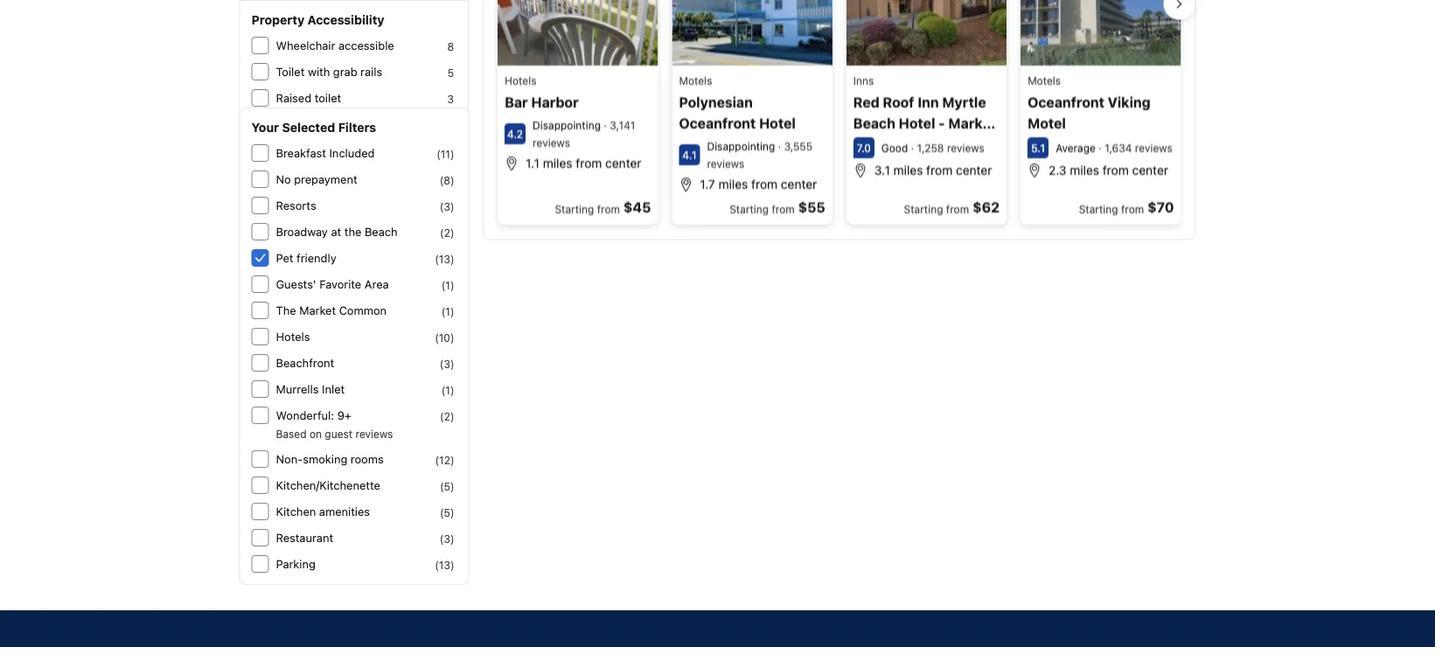 Task type: vqa. For each thing, say whether or not it's contained in the screenshot.


Task type: locate. For each thing, give the bounding box(es) containing it.
from inside starting from $70
[[1122, 203, 1145, 216]]

1 vertical spatial unit
[[310, 376, 330, 389]]

2 motels from the left
[[1028, 75, 1061, 87]]

(12)
[[435, 454, 455, 466]]

(5) for kitchen amenities
[[440, 507, 455, 519]]

from left $45
[[597, 203, 620, 216]]

0 horizontal spatial hotel
[[760, 115, 796, 132]]

2 4 from the top
[[447, 224, 454, 236]]

2 down 6
[[448, 395, 454, 407]]

1 (1) from the top
[[442, 279, 455, 291]]

starting down 1.7 miles from center
[[730, 203, 769, 216]]

unit for wheelchair
[[310, 376, 330, 389]]

(1) down 6
[[442, 384, 455, 396]]

beach right the the
[[365, 225, 398, 238]]

1 (3) from the top
[[440, 200, 455, 213]]

1 horizontal spatial disappointing
[[707, 141, 776, 153]]

2 entire from the top
[[276, 376, 307, 389]]

(13) for parking
[[435, 559, 455, 571]]

1 horizontal spatial market
[[949, 115, 996, 132]]

1 (2) from the top
[[440, 227, 455, 239]]

0 vertical spatial (5)
[[440, 480, 455, 493]]

0 vertical spatial visual
[[276, 170, 308, 183]]

center
[[606, 156, 642, 171], [956, 163, 993, 178], [1133, 163, 1169, 178], [781, 177, 818, 192]]

center for $55
[[781, 177, 818, 192]]

in down non-
[[301, 472, 310, 485]]

reviews up rooms
[[356, 428, 393, 440]]

0 vertical spatial in
[[301, 472, 310, 485]]

motels for oceanfront
[[1028, 75, 1061, 87]]

reviews
[[533, 137, 570, 149], [948, 142, 985, 155], [1136, 142, 1173, 155], [707, 158, 745, 170], [356, 428, 393, 440]]

2 vertical spatial (3)
[[440, 533, 455, 545]]

1 vertical spatial 5
[[448, 171, 454, 184]]

aids for (tactile
[[311, 196, 333, 210]]

1 motels from the left
[[679, 75, 713, 87]]

2 5 from the top
[[448, 171, 454, 184]]

toilet up 'adapted'
[[276, 420, 305, 433]]

from left $62
[[947, 203, 970, 216]]

0 vertical spatial toilet
[[276, 65, 305, 78]]

disappointing element for oceanfront
[[707, 141, 776, 153]]

aids down prepayment
[[311, 196, 333, 210]]

$62
[[973, 199, 1000, 216]]

0 vertical spatial rails
[[361, 65, 383, 78]]

1 vertical spatial aids
[[311, 196, 333, 210]]

raised up lowered
[[276, 91, 312, 105]]

from inside starting from $62
[[947, 203, 970, 216]]

2 (2) from the top
[[440, 410, 455, 423]]

motels up polynesian
[[679, 75, 713, 87]]

no
[[276, 173, 291, 186]]

0 horizontal spatial on
[[310, 428, 322, 440]]

raised down the kitchen
[[276, 525, 312, 538]]

1 grab from the top
[[333, 65, 357, 78]]

market down myrtle
[[949, 115, 996, 132]]

1 vertical spatial in
[[306, 498, 316, 511]]

1 vertical spatial entire
[[276, 376, 307, 389]]

(1) up (10)
[[442, 305, 455, 318]]

region
[[484, 0, 1196, 232]]

1
[[449, 145, 454, 157], [449, 526, 454, 538]]

market inside inns red roof inn myrtle beach hotel - market commons
[[949, 115, 996, 132]]

starting for $45
[[555, 203, 594, 216]]

center for $62
[[956, 163, 993, 178]]

3 5 from the top
[[448, 421, 454, 433]]

0 vertical spatial unit
[[310, 288, 330, 301]]

starting inside starting from $45
[[555, 203, 594, 216]]

accessible down "property accessibility"
[[339, 39, 394, 52]]

average
[[1056, 142, 1096, 155]]

miles right 1.7
[[719, 177, 748, 192]]

4 for auditory guidance
[[447, 224, 454, 236]]

1 5 from the top
[[448, 66, 454, 79]]

with down wheelchair
[[308, 65, 330, 78]]

1 horizontal spatial disappointing element
[[707, 141, 776, 153]]

motels inside motels polynesian oceanfront hotel
[[679, 75, 713, 87]]

0 vertical spatial raised toilet
[[276, 91, 341, 105]]

0 vertical spatial raised
[[276, 91, 312, 105]]

2 2 from the top
[[448, 395, 454, 407]]

unit inside entire unit located on ground floor
[[310, 288, 330, 301]]

(2) up (12) at the bottom of page
[[440, 410, 455, 423]]

$45
[[624, 199, 651, 216]]

in
[[301, 472, 310, 485], [306, 498, 316, 511]]

toilet with grab rails
[[276, 65, 383, 78], [276, 420, 383, 433]]

4.2
[[508, 128, 523, 140]]

2 raised from the top
[[276, 525, 312, 538]]

miles for viking
[[1070, 163, 1100, 178]]

visual down no
[[276, 196, 308, 210]]

friendly
[[297, 252, 337, 265]]

center for $70
[[1133, 163, 1169, 178]]

1 horizontal spatial motels
[[1028, 75, 1061, 87]]

starting from $70
[[1079, 199, 1175, 216]]

hotels for hotels bar harbor
[[505, 75, 537, 87]]

inlet
[[322, 383, 345, 396]]

4 for visual aids (tactile signs)
[[447, 198, 454, 210]]

starting inside starting from $70
[[1079, 203, 1119, 216]]

good
[[882, 142, 908, 155]]

shower
[[313, 472, 351, 485], [319, 498, 357, 511]]

2 toilet with grab rails from the top
[[276, 420, 383, 433]]

1 vertical spatial 1
[[449, 526, 454, 538]]

1 vertical spatial raised toilet
[[276, 525, 341, 538]]

reviews up the 1.1
[[533, 137, 570, 149]]

unit for located
[[310, 288, 330, 301]]

entire for entire unit located on ground floor
[[276, 288, 307, 301]]

6
[[447, 351, 454, 363]]

entire unit wheelchair accessible
[[276, 376, 390, 406]]

(3)
[[440, 200, 455, 213], [440, 358, 455, 370], [440, 533, 455, 545]]

3 starting from the left
[[904, 203, 944, 216]]

(5)
[[440, 480, 455, 493], [440, 507, 455, 519]]

disappointing up 1.7 miles from center
[[707, 141, 776, 153]]

inns red roof inn myrtle beach hotel - market commons
[[854, 75, 996, 153]]

1 4 from the top
[[447, 198, 454, 210]]

2 starting from the left
[[730, 203, 769, 216]]

7.0 element
[[854, 138, 875, 159]]

the
[[345, 225, 362, 238]]

from left $70
[[1122, 203, 1145, 216]]

starting for $70
[[1079, 203, 1119, 216]]

0 horizontal spatial oceanfront
[[679, 115, 756, 132]]

unit up the market common
[[310, 288, 330, 301]]

aids
[[311, 170, 333, 183], [311, 196, 333, 210]]

hotels
[[505, 75, 537, 87], [276, 330, 310, 343]]

2
[[448, 307, 454, 319], [448, 395, 454, 407], [448, 447, 454, 459]]

toilet up sink
[[315, 91, 341, 105]]

reviews right 1,634 at top
[[1136, 142, 1173, 155]]

0 vertical spatial with
[[308, 65, 330, 78]]

2 up (10)
[[448, 307, 454, 319]]

0 horizontal spatial motels
[[679, 75, 713, 87]]

aids down the 'breakfast included'
[[311, 170, 333, 183]]

miles right the 1.1
[[543, 156, 573, 171]]

1 vertical spatial 2
[[448, 395, 454, 407]]

raised toilet up lowered sink
[[276, 91, 341, 105]]

2 with from the top
[[308, 420, 330, 433]]

2 (5) from the top
[[440, 507, 455, 519]]

entire inside entire unit located on ground floor
[[276, 288, 307, 301]]

5.1
[[1032, 142, 1046, 154]]

adapted
[[276, 446, 321, 459]]

unit inside the entire unit wheelchair accessible
[[310, 376, 330, 389]]

$55
[[799, 199, 826, 216]]

(3) for beachfront
[[440, 358, 455, 370]]

1 entire from the top
[[276, 288, 307, 301]]

1 vertical spatial (1)
[[442, 305, 455, 318]]

0 vertical spatial on
[[375, 288, 389, 301]]

hotel inside motels polynesian oceanfront hotel
[[760, 115, 796, 132]]

1 vertical spatial (3)
[[440, 358, 455, 370]]

3.1 miles from center
[[875, 163, 993, 178]]

from inside starting from $45
[[597, 203, 620, 216]]

2 (3) from the top
[[440, 358, 455, 370]]

1 2 from the top
[[448, 307, 454, 319]]

1 vertical spatial oceanfront
[[679, 115, 756, 132]]

accessible down common
[[345, 332, 401, 345]]

shower for roll-in shower
[[313, 472, 351, 485]]

1.1 miles from center
[[526, 156, 642, 171]]

non-smoking rooms
[[276, 453, 384, 466]]

reviews right the 1,258
[[948, 142, 985, 155]]

1 vertical spatial (2)
[[440, 410, 455, 423]]

2 aids from the top
[[311, 196, 333, 210]]

(10)
[[435, 332, 455, 344]]

hotel up 3,555
[[760, 115, 796, 132]]

signs)
[[376, 196, 408, 210]]

raised toilet
[[276, 91, 341, 105], [276, 525, 341, 538]]

grab up bath
[[333, 420, 357, 433]]

1 vertical spatial with
[[308, 420, 330, 433]]

based on guest reviews
[[276, 428, 393, 440]]

5
[[448, 66, 454, 79], [448, 171, 454, 184], [448, 421, 454, 433]]

1 vertical spatial shower
[[319, 498, 357, 511]]

beach
[[854, 115, 896, 132], [365, 225, 398, 238]]

market up floors
[[299, 304, 336, 317]]

(3) down (10)
[[440, 358, 455, 370]]

grab down wheelchair accessible on the top left of the page
[[333, 65, 357, 78]]

miles down the good 'element'
[[894, 163, 923, 178]]

miles down average element
[[1070, 163, 1100, 178]]

1 vertical spatial disappointing element
[[707, 141, 776, 153]]

0 horizontal spatial hotels
[[276, 330, 310, 343]]

entire down beachfront
[[276, 376, 307, 389]]

2 vertical spatial 5
[[448, 421, 454, 433]]

accessibility up guests' favorite area
[[289, 262, 366, 276]]

0 horizontal spatial beach
[[365, 225, 398, 238]]

wheelchair accessible
[[276, 39, 394, 52]]

1 (5) from the top
[[440, 480, 455, 493]]

1 vertical spatial hotels
[[276, 330, 310, 343]]

filters
[[338, 120, 376, 135]]

in down kitchen/kitchenette
[[306, 498, 316, 511]]

accessible up the wonderful:
[[276, 393, 332, 406]]

included
[[329, 147, 375, 160]]

selected
[[282, 120, 335, 135]]

from left $55
[[772, 203, 795, 216]]

miles
[[543, 156, 573, 171], [894, 163, 923, 178], [1070, 163, 1100, 178], [719, 177, 748, 192]]

2 for located
[[448, 307, 454, 319]]

0 vertical spatial (1)
[[442, 279, 455, 291]]

1 hotel from the left
[[760, 115, 796, 132]]

1 unit from the top
[[310, 288, 330, 301]]

2 raised toilet from the top
[[276, 525, 341, 538]]

rails right 9+
[[361, 420, 383, 433]]

· up 1.1 miles from center
[[601, 120, 610, 132]]

oceanfront inside motels oceanfront viking motel
[[1028, 94, 1105, 111]]

0 horizontal spatial disappointing element
[[533, 120, 601, 132]]

0 vertical spatial 2
[[448, 307, 454, 319]]

center down 3,141
[[606, 156, 642, 171]]

4 for roll-in shower
[[447, 473, 454, 486]]

2 toilet from the top
[[315, 525, 341, 538]]

0 vertical spatial 5
[[448, 66, 454, 79]]

2 1 from the top
[[449, 526, 454, 538]]

1 toilet with grab rails from the top
[[276, 65, 383, 78]]

roll-
[[276, 472, 301, 485]]

5.1 element
[[1028, 138, 1049, 159]]

center for $45
[[606, 156, 642, 171]]

on
[[375, 288, 389, 301], [310, 428, 322, 440]]

1 horizontal spatial hotels
[[505, 75, 537, 87]]

1 horizontal spatial on
[[375, 288, 389, 301]]

reviews for good · 1,258 reviews
[[948, 142, 985, 155]]

0 vertical spatial (2)
[[440, 227, 455, 239]]

5 up 3
[[448, 66, 454, 79]]

shower down non-smoking rooms
[[313, 472, 351, 485]]

0 vertical spatial toilet with grab rails
[[276, 65, 383, 78]]

lowered sink
[[276, 118, 345, 131]]

(8)
[[440, 174, 455, 186]]

hotel down inn
[[899, 115, 936, 132]]

1 vertical spatial rails
[[361, 420, 383, 433]]

0 vertical spatial entire
[[276, 288, 307, 301]]

the market common
[[276, 304, 387, 317]]

1 toilet from the top
[[315, 91, 341, 105]]

on down wonderful: 9+
[[310, 428, 322, 440]]

2 vertical spatial 2
[[448, 447, 454, 459]]

3 (3) from the top
[[440, 533, 455, 545]]

1 vertical spatial toilet
[[276, 420, 305, 433]]

raised for 1
[[276, 525, 312, 538]]

1 (13) from the top
[[435, 253, 455, 265]]

on up common
[[375, 288, 389, 301]]

breakfast included
[[276, 147, 375, 160]]

(13) for pet friendly
[[435, 253, 455, 265]]

entire for entire unit wheelchair accessible
[[276, 376, 307, 389]]

accessibility for room accessibility
[[289, 262, 366, 276]]

floor
[[276, 306, 300, 319]]

2 hotel from the left
[[899, 115, 936, 132]]

0 vertical spatial accessibility
[[308, 13, 385, 27]]

1 vertical spatial grab
[[333, 420, 357, 433]]

oceanfront
[[1028, 94, 1105, 111], [679, 115, 756, 132]]

1 aids from the top
[[311, 170, 333, 183]]

2 toilet from the top
[[276, 420, 305, 433]]

1 vertical spatial visual
[[276, 196, 308, 210]]

accessible inside the entire unit wheelchair accessible
[[276, 393, 332, 406]]

broadway at the beach
[[276, 225, 398, 238]]

average element
[[1056, 142, 1096, 155]]

disappointing element up 1.7 miles from center
[[707, 141, 776, 153]]

4 starting from the left
[[1079, 203, 1119, 216]]

kitchen amenities
[[276, 505, 370, 518]]

beach inside inns red roof inn myrtle beach hotel - market commons
[[854, 115, 896, 132]]

disappointing for harbor
[[533, 120, 601, 132]]

0 vertical spatial beach
[[854, 115, 896, 132]]

0 vertical spatial (3)
[[440, 200, 455, 213]]

0 vertical spatial disappointing
[[533, 120, 601, 132]]

(3) for resorts
[[440, 200, 455, 213]]

1 1 from the top
[[449, 145, 454, 157]]

starting down "2.3 miles from center"
[[1079, 203, 1119, 216]]

disappointing element
[[533, 120, 601, 132], [707, 141, 776, 153]]

toilet down kitchen amenities
[[315, 525, 341, 538]]

1 horizontal spatial beach
[[854, 115, 896, 132]]

1 down (12) at the bottom of page
[[449, 526, 454, 538]]

starting inside starting from $62
[[904, 203, 944, 216]]

1 visual from the top
[[276, 170, 308, 183]]

entire inside the entire unit wheelchair accessible
[[276, 376, 307, 389]]

motels up motel
[[1028, 75, 1061, 87]]

(1) right ground at top
[[442, 279, 455, 291]]

emergency
[[331, 144, 390, 157]]

0 vertical spatial accessible
[[339, 39, 394, 52]]

0 vertical spatial (13)
[[435, 253, 455, 265]]

0 horizontal spatial disappointing
[[533, 120, 601, 132]]

1 raised from the top
[[276, 91, 312, 105]]

from inside "starting from $55"
[[772, 203, 795, 216]]

reviews up 1.7
[[707, 158, 745, 170]]

entire up the
[[276, 288, 307, 301]]

toilet
[[276, 65, 305, 78], [276, 420, 305, 433]]

disappointing down harbor at the top of the page
[[533, 120, 601, 132]]

raised toilet down the kitchen
[[276, 525, 341, 538]]

from down 3,141 reviews
[[576, 156, 602, 171]]

motels inside motels oceanfront viking motel
[[1028, 75, 1061, 87]]

4 4 from the top
[[447, 500, 454, 512]]

viking
[[1108, 94, 1151, 111]]

(3) down (12) at the bottom of page
[[440, 533, 455, 545]]

starting down 1.1 miles from center
[[555, 203, 594, 216]]

shower down kitchen/kitchenette
[[319, 498, 357, 511]]

3 4 from the top
[[447, 473, 454, 486]]

5 down the (11)
[[448, 171, 454, 184]]

1 vertical spatial raised
[[276, 525, 312, 538]]

hotels inside hotels bar harbor
[[505, 75, 537, 87]]

unit down beachfront
[[310, 376, 330, 389]]

2 unit from the top
[[310, 376, 330, 389]]

with up 'adapted bath'
[[308, 420, 330, 433]]

1 horizontal spatial oceanfront
[[1028, 94, 1105, 111]]

4
[[447, 198, 454, 210], [447, 224, 454, 236], [447, 473, 454, 486], [447, 500, 454, 512], [447, 552, 454, 564]]

0 vertical spatial disappointing element
[[533, 120, 601, 132]]

(2) for wonderful: 9+
[[440, 410, 455, 423]]

(5) for kitchen/kitchenette
[[440, 480, 455, 493]]

2 right rooms
[[448, 447, 454, 459]]

5 up (12) at the bottom of page
[[448, 421, 454, 433]]

from down average · 1,634 reviews
[[1103, 163, 1129, 178]]

accessible inside upper floors accessible by elevator
[[345, 332, 401, 345]]

0 vertical spatial toilet
[[315, 91, 341, 105]]

bar
[[505, 94, 528, 111]]

hotels up elevator
[[276, 330, 310, 343]]

1 up (8)
[[449, 145, 454, 157]]

0 vertical spatial hotels
[[505, 75, 537, 87]]

3,141 reviews
[[533, 120, 636, 149]]

1 vertical spatial market
[[299, 304, 336, 317]]

rails down wheelchair accessible on the top left of the page
[[361, 65, 383, 78]]

beach down red
[[854, 115, 896, 132]]

center up $62
[[956, 163, 993, 178]]

2 vertical spatial (1)
[[442, 384, 455, 396]]

0 vertical spatial aids
[[311, 170, 333, 183]]

elevator
[[276, 350, 319, 363]]

0 vertical spatial grab
[[333, 65, 357, 78]]

your selected filters
[[252, 120, 376, 135]]

oceanfront up motel
[[1028, 94, 1105, 111]]

rooms
[[351, 453, 384, 466]]

disappointing for oceanfront
[[707, 141, 776, 153]]

restaurant
[[276, 532, 333, 545]]

1 with from the top
[[308, 65, 330, 78]]

disappointing element down harbor at the top of the page
[[533, 120, 601, 132]]

2 visual from the top
[[276, 196, 308, 210]]

grab
[[333, 65, 357, 78], [333, 420, 357, 433]]

2 vertical spatial accessible
[[276, 393, 332, 406]]

miles for oceanfront
[[719, 177, 748, 192]]

wonderful: 9+
[[276, 409, 352, 422]]

reviews for based on guest reviews
[[356, 428, 393, 440]]

red
[[854, 94, 880, 111]]

2 (1) from the top
[[442, 305, 455, 318]]

1 vertical spatial beach
[[365, 225, 398, 238]]

1 vertical spatial (13)
[[435, 559, 455, 571]]

0 vertical spatial 1
[[449, 145, 454, 157]]

(2) for broadway at the beach
[[440, 227, 455, 239]]

0 horizontal spatial market
[[299, 304, 336, 317]]

1 raised toilet from the top
[[276, 91, 341, 105]]

hotels up bar
[[505, 75, 537, 87]]

2 (13) from the top
[[435, 559, 455, 571]]

accessibility up wheelchair accessible on the top left of the page
[[308, 13, 385, 27]]

5 4 from the top
[[447, 552, 454, 564]]

(3) down (8)
[[440, 200, 455, 213]]

1 vertical spatial (5)
[[440, 507, 455, 519]]

wheelchair
[[333, 376, 390, 389]]

center up $70
[[1133, 163, 1169, 178]]

oceanfront down polynesian
[[679, 115, 756, 132]]

0 vertical spatial market
[[949, 115, 996, 132]]

(braille)
[[336, 170, 377, 183]]

1 rails from the top
[[361, 65, 383, 78]]

toilet down wheelchair
[[276, 65, 305, 78]]

1 vertical spatial accessibility
[[289, 262, 366, 276]]

0 vertical spatial oceanfront
[[1028, 94, 1105, 111]]

4 for walk-in shower
[[447, 500, 454, 512]]

unit
[[310, 288, 330, 301], [310, 376, 330, 389]]

1 starting from the left
[[555, 203, 594, 216]]

2 rails from the top
[[361, 420, 383, 433]]

starting down 3.1 miles from center
[[904, 203, 944, 216]]

1 horizontal spatial hotel
[[899, 115, 936, 132]]

3,555 reviews
[[707, 141, 813, 170]]

1 vertical spatial toilet with grab rails
[[276, 420, 383, 433]]

bath
[[324, 446, 348, 459]]

1 vertical spatial toilet
[[315, 525, 341, 538]]

1 vertical spatial disappointing
[[707, 141, 776, 153]]

starting inside "starting from $55"
[[730, 203, 769, 216]]

·
[[601, 120, 610, 132], [776, 141, 785, 153], [911, 142, 915, 155], [1099, 142, 1102, 155]]

hotel inside inns red roof inn myrtle beach hotel - market commons
[[899, 115, 936, 132]]

center up $55
[[781, 177, 818, 192]]

prepayment
[[294, 173, 357, 186]]

(2) down (8)
[[440, 227, 455, 239]]

0 vertical spatial shower
[[313, 472, 351, 485]]

visual down breakfast at the left top
[[276, 170, 308, 183]]

1 vertical spatial accessible
[[345, 332, 401, 345]]

1.7 miles from center
[[700, 177, 818, 192]]



Task type: describe. For each thing, give the bounding box(es) containing it.
amenities
[[319, 505, 370, 518]]

1 vertical spatial on
[[310, 428, 322, 440]]

4.2 element
[[505, 124, 526, 145]]

2.3
[[1049, 163, 1067, 178]]

property
[[252, 13, 305, 27]]

reviews inside 3,555 reviews
[[707, 158, 745, 170]]

in for roll-
[[301, 472, 310, 485]]

3 (1) from the top
[[442, 384, 455, 396]]

visual aids (braille)
[[276, 170, 377, 183]]

hotels for hotels
[[276, 330, 310, 343]]

$70
[[1148, 199, 1175, 216]]

shower
[[276, 551, 316, 564]]

sink
[[324, 118, 345, 131]]

· up 1.7 miles from center
[[776, 141, 785, 153]]

kitchen/kitchenette
[[276, 479, 381, 492]]

starting from $62
[[904, 199, 1000, 216]]

2 grab from the top
[[333, 420, 357, 433]]

room accessibility
[[252, 262, 366, 276]]

beachfront
[[276, 357, 334, 370]]

miles for roof
[[894, 163, 923, 178]]

from down good · 1,258 reviews
[[927, 163, 953, 178]]

(11)
[[437, 148, 455, 160]]

polynesian
[[679, 94, 753, 111]]

based
[[276, 428, 307, 440]]

upper
[[276, 332, 309, 345]]

murrells inlet
[[276, 383, 345, 396]]

1 for bathroom emergency cord
[[449, 145, 454, 157]]

visual aids (tactile signs)
[[276, 196, 408, 210]]

roll-in shower
[[276, 472, 351, 485]]

toilet for 1
[[315, 525, 341, 538]]

visual for visual aids (braille)
[[276, 170, 308, 183]]

auditory guidance
[[276, 223, 372, 236]]

average · 1,634 reviews
[[1056, 142, 1173, 155]]

broadway
[[276, 225, 328, 238]]

reviews inside 3,141 reviews
[[533, 137, 570, 149]]

motels polynesian oceanfront hotel
[[679, 75, 796, 132]]

kitchen
[[276, 505, 316, 518]]

upper floors accessible by elevator
[[276, 332, 417, 363]]

by
[[404, 332, 417, 345]]

located
[[333, 288, 372, 301]]

3.1
[[875, 163, 891, 178]]

smoking
[[303, 453, 348, 466]]

(1) for common
[[442, 305, 455, 318]]

good element
[[882, 142, 908, 155]]

3 2 from the top
[[448, 447, 454, 459]]

starting from $55
[[730, 199, 826, 216]]

lowered
[[276, 118, 321, 131]]

raised toilet for 3
[[276, 91, 341, 105]]

9+
[[337, 409, 352, 422]]

floors
[[312, 332, 342, 345]]

2 for wheelchair
[[448, 395, 454, 407]]

starting for $62
[[904, 203, 944, 216]]

raised toilet for 1
[[276, 525, 341, 538]]

motels for polynesian
[[679, 75, 713, 87]]

1 for raised toilet
[[449, 526, 454, 538]]

· right good
[[911, 142, 915, 155]]

3
[[448, 93, 454, 105]]

region containing bar harbor
[[484, 0, 1196, 232]]

in for walk-
[[306, 498, 316, 511]]

8
[[447, 40, 454, 52]]

property accessibility
[[252, 13, 385, 27]]

inn
[[918, 94, 939, 111]]

3,555
[[785, 141, 813, 153]]

cord
[[393, 144, 417, 157]]

(1) for area
[[442, 279, 455, 291]]

guest
[[325, 428, 353, 440]]

hotels bar harbor
[[505, 75, 579, 111]]

good · 1,258 reviews
[[882, 142, 985, 155]]

(tactile
[[336, 196, 373, 210]]

toilet for 3
[[315, 91, 341, 105]]

1,634
[[1105, 142, 1133, 155]]

pet friendly
[[276, 252, 337, 265]]

starting for $55
[[730, 203, 769, 216]]

1.1
[[526, 156, 540, 171]]

starting from $45
[[555, 199, 651, 216]]

oceanfront inside motels polynesian oceanfront hotel
[[679, 115, 756, 132]]

murrells
[[276, 383, 319, 396]]

non-
[[276, 453, 303, 466]]

walk-in shower
[[276, 498, 357, 511]]

the
[[276, 304, 296, 317]]

adapted bath
[[276, 446, 348, 459]]

wheelchair
[[276, 39, 335, 52]]

miles for harbor
[[543, 156, 573, 171]]

breakfast
[[276, 147, 326, 160]]

1.7
[[700, 177, 716, 192]]

motels oceanfront viking motel
[[1028, 75, 1151, 132]]

wonderful:
[[276, 409, 334, 422]]

ground
[[392, 288, 429, 301]]

bathroom emergency cord
[[276, 144, 417, 157]]

your
[[252, 120, 279, 135]]

aids for (braille)
[[311, 170, 333, 183]]

no prepayment
[[276, 173, 357, 186]]

reviews for average · 1,634 reviews
[[1136, 142, 1173, 155]]

raised for 3
[[276, 91, 312, 105]]

· left 1,634 at top
[[1099, 142, 1102, 155]]

visual for visual aids (tactile signs)
[[276, 196, 308, 210]]

4 for shower chair
[[447, 552, 454, 564]]

harbor
[[531, 94, 579, 111]]

(3) for restaurant
[[440, 533, 455, 545]]

entire unit located on ground floor
[[276, 288, 429, 319]]

bathroom
[[276, 144, 328, 157]]

3,141
[[610, 120, 636, 132]]

guests'
[[276, 278, 316, 291]]

accessibility for property accessibility
[[308, 13, 385, 27]]

guests' favorite area
[[276, 278, 389, 291]]

4.1
[[683, 149, 697, 161]]

walk-
[[276, 498, 306, 511]]

4.1 element
[[679, 145, 700, 166]]

1 toilet from the top
[[276, 65, 305, 78]]

from up "starting from $55"
[[752, 177, 778, 192]]

area
[[365, 278, 389, 291]]

shower for walk-in shower
[[319, 498, 357, 511]]

inns
[[854, 75, 874, 87]]

disappointing element for harbor
[[533, 120, 601, 132]]

on inside entire unit located on ground floor
[[375, 288, 389, 301]]

parking
[[276, 558, 316, 571]]

shower chair
[[276, 551, 345, 564]]



